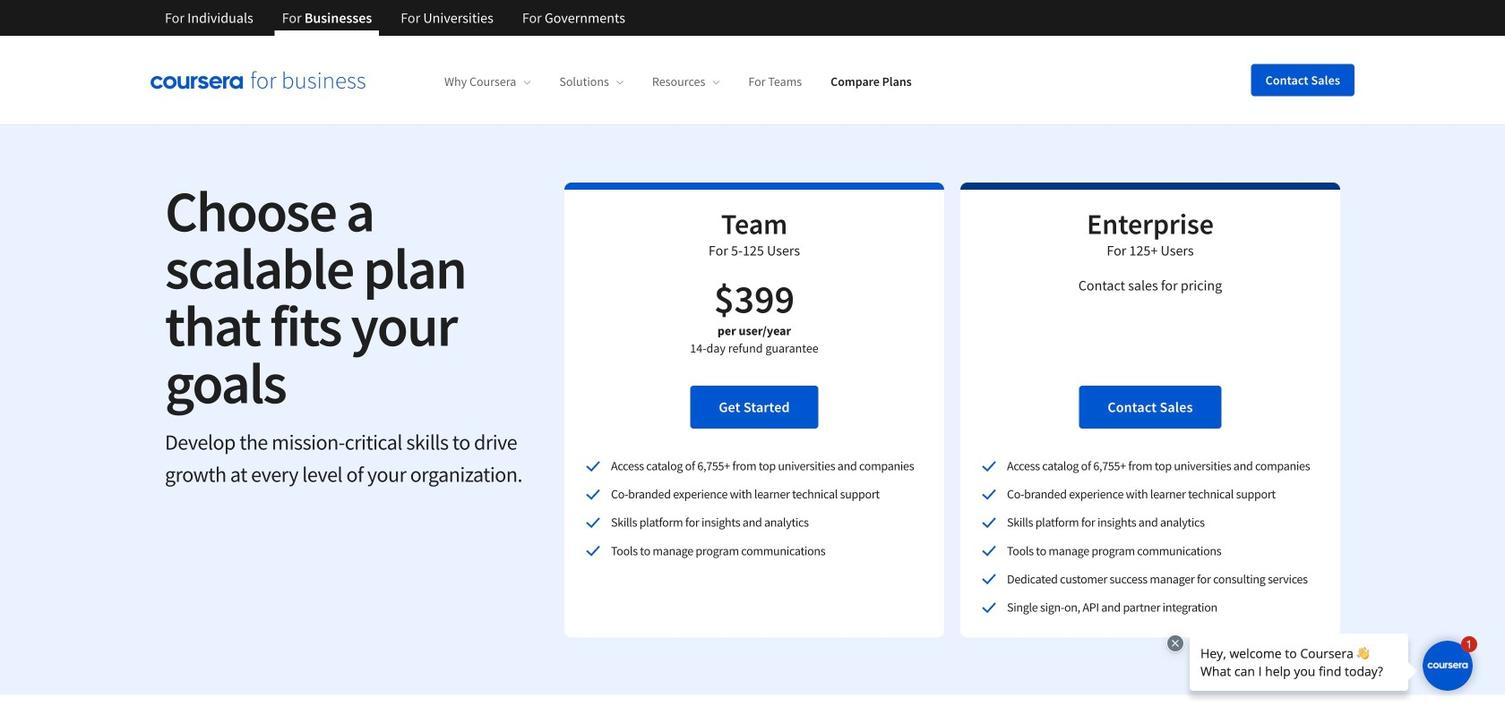Task type: vqa. For each thing, say whether or not it's contained in the screenshot.
1st "Google" from the top
no



Task type: describe. For each thing, give the bounding box(es) containing it.
coursera for business image
[[151, 71, 366, 89]]



Task type: locate. For each thing, give the bounding box(es) containing it.
banner navigation
[[151, 0, 640, 36]]



